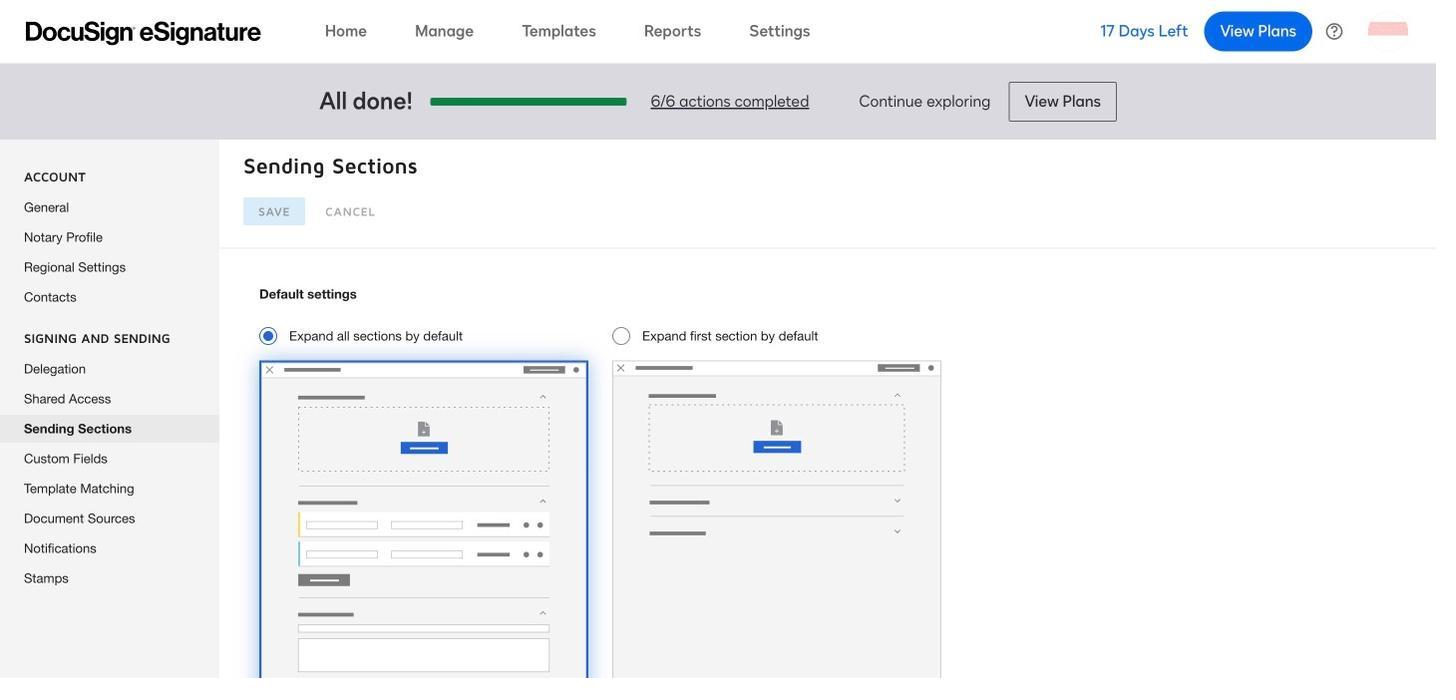 Task type: vqa. For each thing, say whether or not it's contained in the screenshot.
Docusign Esignature image
yes



Task type: describe. For each thing, give the bounding box(es) containing it.
your uploaded profile image image
[[1369, 11, 1409, 51]]

docusign esignature image
[[26, 21, 261, 45]]



Task type: locate. For each thing, give the bounding box(es) containing it.
expand first image
[[613, 361, 942, 679]]

expand all image
[[259, 361, 589, 679]]

option group
[[259, 285, 1437, 679]]



